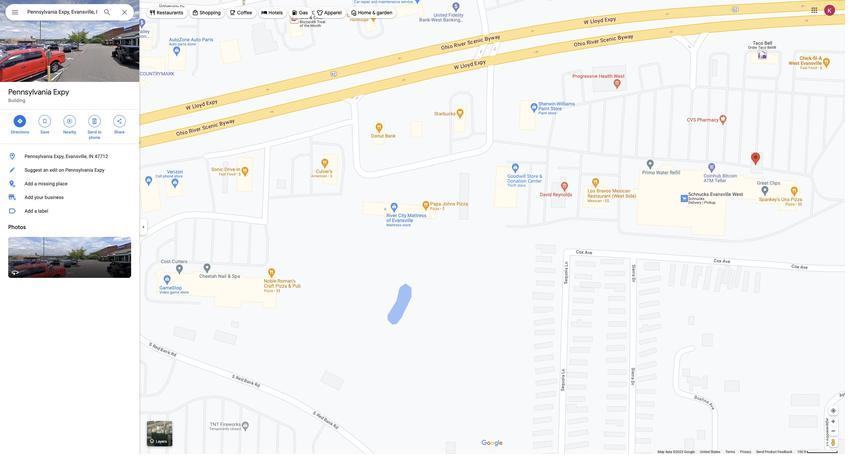 Task type: describe. For each thing, give the bounding box(es) containing it.
gas button
[[289, 4, 312, 21]]

shopping
[[200, 10, 221, 16]]

100 ft button
[[798, 450, 839, 454]]

send for send to phone
[[88, 130, 97, 135]]

google
[[685, 450, 696, 454]]

label
[[38, 208, 48, 214]]

privacy button
[[741, 450, 752, 455]]

google maps element
[[0, 0, 846, 455]]

none field inside pennsylvania expy, evansville, in 47712 "field"
[[27, 8, 98, 16]]

shopping button
[[190, 4, 225, 21]]

©2023
[[674, 450, 684, 454]]

layers
[[156, 440, 167, 444]]

coffee
[[237, 10, 252, 16]]

share
[[114, 130, 125, 135]]

united
[[701, 450, 710, 454]]

47712
[[95, 154, 108, 159]]

add for add a label
[[25, 208, 33, 214]]

home & garden button
[[348, 4, 397, 21]]

an
[[43, 167, 48, 173]]

gas
[[299, 10, 308, 16]]

add your business
[[25, 195, 64, 200]]

add a label button
[[0, 204, 139, 218]]

google account: kenny nguyen  
(kenny.nguyen@adept.ai) image
[[825, 5, 836, 16]]

zoom in image
[[831, 419, 837, 424]]


[[67, 118, 73, 125]]

united states
[[701, 450, 721, 454]]

send to phone
[[88, 130, 102, 140]]

product
[[765, 450, 777, 454]]

add a label
[[25, 208, 48, 214]]

pennsylvania expy, evansville, in 47712
[[25, 154, 108, 159]]

pennsylvania inside button
[[65, 167, 93, 173]]

pennsylvania expy main content
[[0, 0, 139, 455]]

expy,
[[54, 154, 64, 159]]

send product feedback
[[757, 450, 793, 454]]

send for send product feedback
[[757, 450, 765, 454]]

apparel
[[325, 10, 342, 16]]

home & garden
[[358, 10, 393, 16]]

send product feedback button
[[757, 450, 793, 455]]

suggest an edit on pennsylvania expy button
[[0, 163, 139, 177]]

expy inside suggest an edit on pennsylvania expy button
[[94, 167, 105, 173]]

 button
[[5, 4, 25, 22]]

map
[[658, 450, 665, 454]]


[[17, 118, 23, 125]]

map data ©2023 google
[[658, 450, 696, 454]]

pennsylvania for expy
[[8, 87, 52, 97]]

nearby
[[63, 130, 76, 135]]

add a missing place button
[[0, 177, 139, 191]]

restaurants button
[[147, 4, 188, 21]]

on
[[59, 167, 64, 173]]

phone
[[89, 135, 100, 140]]

ft
[[805, 450, 807, 454]]

hotels
[[269, 10, 283, 16]]

 search field
[[5, 4, 134, 22]]

pennsylvania expy building
[[8, 87, 69, 103]]

your
[[34, 195, 44, 200]]

garden
[[377, 10, 393, 16]]



Task type: locate. For each thing, give the bounding box(es) containing it.
a for missing
[[34, 181, 37, 187]]

building
[[8, 98, 25, 103]]

add left the label
[[25, 208, 33, 214]]

united states button
[[701, 450, 721, 455]]

footer
[[658, 450, 798, 455]]

add down suggest
[[25, 181, 33, 187]]

to
[[98, 130, 102, 135]]

zoom out image
[[831, 429, 837, 434]]

send up "phone"
[[88, 130, 97, 135]]

collapse side panel image
[[140, 223, 147, 231]]

expy up 
[[53, 87, 69, 97]]

pennsylvania up the building
[[8, 87, 52, 97]]

terms button
[[726, 450, 736, 455]]

business
[[45, 195, 64, 200]]

add left your
[[25, 195, 33, 200]]

pennsylvania inside button
[[25, 154, 53, 159]]

a left missing at the top of the page
[[34, 181, 37, 187]]

Pennsylvania Expy, Evansville, IN 47712 field
[[5, 4, 134, 21]]

photos
[[8, 224, 26, 231]]

a left the label
[[34, 208, 37, 214]]

coffee button
[[227, 4, 256, 21]]

privacy
[[741, 450, 752, 454]]

pennsylvania inside pennsylvania expy building
[[8, 87, 52, 97]]

0 vertical spatial add
[[25, 181, 33, 187]]


[[42, 118, 48, 125]]

0 horizontal spatial send
[[88, 130, 97, 135]]

1 vertical spatial pennsylvania
[[25, 154, 53, 159]]


[[92, 118, 98, 125]]

1 vertical spatial a
[[34, 208, 37, 214]]

a
[[34, 181, 37, 187], [34, 208, 37, 214]]

add a missing place
[[25, 181, 68, 187]]

home
[[358, 10, 372, 16]]

1 vertical spatial send
[[757, 450, 765, 454]]

add for add a missing place
[[25, 181, 33, 187]]

edit
[[50, 167, 58, 173]]

pennsylvania
[[8, 87, 52, 97], [25, 154, 53, 159], [65, 167, 93, 173]]

hotels button
[[259, 4, 287, 21]]

0 vertical spatial pennsylvania
[[8, 87, 52, 97]]

None field
[[27, 8, 98, 16]]

suggest
[[25, 167, 42, 173]]

expy down 47712 on the left top
[[94, 167, 105, 173]]

0 horizontal spatial expy
[[53, 87, 69, 97]]

feedback
[[778, 450, 793, 454]]


[[11, 8, 19, 17]]

pennsylvania down evansville,
[[65, 167, 93, 173]]

1 horizontal spatial expy
[[94, 167, 105, 173]]

0 vertical spatial a
[[34, 181, 37, 187]]


[[116, 118, 123, 125]]

directions
[[11, 130, 29, 135]]

3 add from the top
[[25, 208, 33, 214]]

send inside button
[[757, 450, 765, 454]]

expy inside pennsylvania expy building
[[53, 87, 69, 97]]

2 vertical spatial add
[[25, 208, 33, 214]]

&
[[373, 10, 376, 16]]

2 vertical spatial pennsylvania
[[65, 167, 93, 173]]

1 a from the top
[[34, 181, 37, 187]]

a for label
[[34, 208, 37, 214]]

footer inside google maps element
[[658, 450, 798, 455]]

footer containing map data ©2023 google
[[658, 450, 798, 455]]

save
[[40, 130, 49, 135]]

add for add your business
[[25, 195, 33, 200]]

show street view coverage image
[[829, 437, 839, 448]]

expy
[[53, 87, 69, 97], [94, 167, 105, 173]]

place
[[56, 181, 68, 187]]

add
[[25, 181, 33, 187], [25, 195, 33, 200], [25, 208, 33, 214]]

0 vertical spatial expy
[[53, 87, 69, 97]]

1 vertical spatial add
[[25, 195, 33, 200]]

2 add from the top
[[25, 195, 33, 200]]

terms
[[726, 450, 736, 454]]

show your location image
[[831, 408, 837, 414]]

data
[[666, 450, 673, 454]]

restaurants
[[157, 10, 183, 16]]

1 horizontal spatial send
[[757, 450, 765, 454]]

add your business link
[[0, 191, 139, 204]]

pennsylvania for expy,
[[25, 154, 53, 159]]

evansville,
[[66, 154, 88, 159]]

suggest an edit on pennsylvania expy
[[25, 167, 105, 173]]

actions for pennsylvania expy region
[[0, 110, 139, 144]]

0 vertical spatial send
[[88, 130, 97, 135]]

100 ft
[[798, 450, 807, 454]]

send left the product
[[757, 450, 765, 454]]

1 vertical spatial expy
[[94, 167, 105, 173]]

pennsylvania up suggest
[[25, 154, 53, 159]]

send inside send to phone
[[88, 130, 97, 135]]

send
[[88, 130, 97, 135], [757, 450, 765, 454]]

1 add from the top
[[25, 181, 33, 187]]

apparel button
[[314, 4, 346, 21]]

missing
[[38, 181, 55, 187]]

states
[[711, 450, 721, 454]]

pennsylvania expy, evansville, in 47712 button
[[0, 150, 139, 163]]

2 a from the top
[[34, 208, 37, 214]]

100
[[798, 450, 804, 454]]

in
[[89, 154, 93, 159]]



Task type: vqa. For each thing, say whether or not it's contained in the screenshot.
Tx
no



